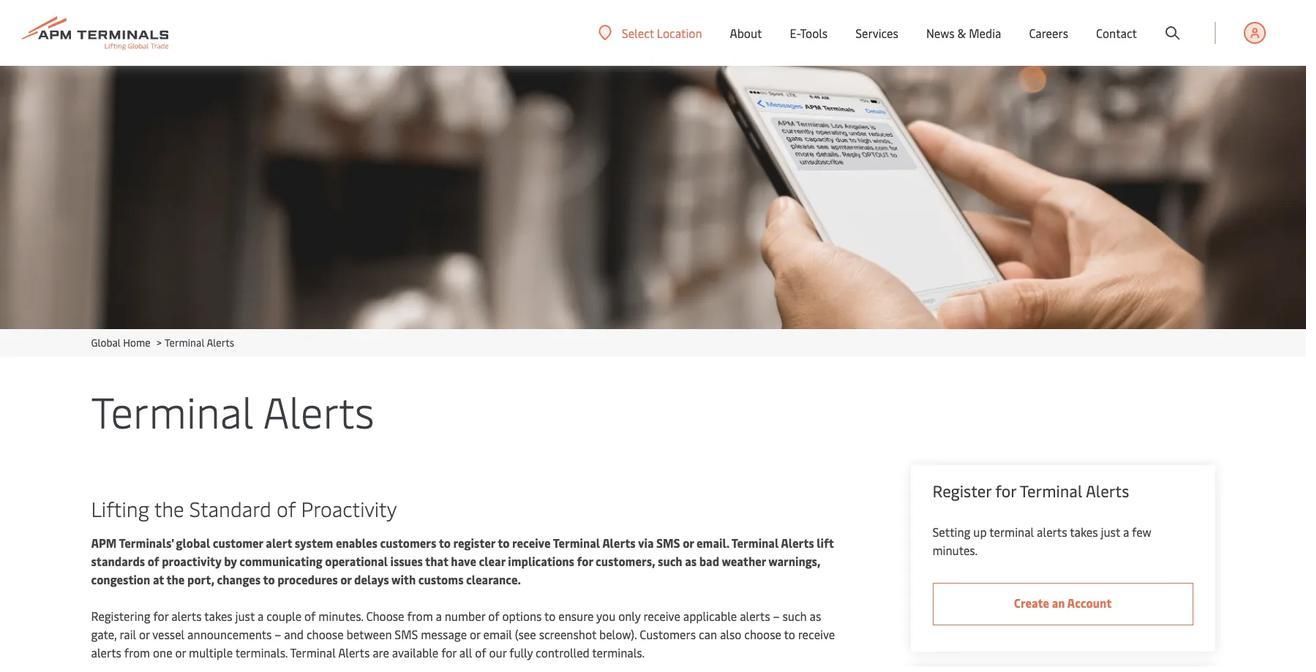 Task type: describe. For each thing, give the bounding box(es) containing it.
contact
[[1097, 25, 1138, 41]]

that
[[425, 554, 449, 570]]

to up the screenshot
[[545, 608, 556, 625]]

proactivity
[[301, 495, 397, 523]]

customers
[[380, 535, 437, 551]]

services
[[856, 25, 899, 41]]

2 choose from the left
[[745, 627, 782, 643]]

2 terminals. from the left
[[593, 645, 645, 661]]

bad
[[700, 554, 720, 570]]

location
[[657, 25, 703, 41]]

1 horizontal spatial receive
[[644, 608, 681, 625]]

vessel
[[152, 627, 185, 643]]

controlled
[[536, 645, 590, 661]]

such inside registering for alerts takes just a couple of minutes. choose from a number of options to ensure you only receive applicable alerts – such as gate, rail or vessel announcements – and choose between sms message or email (see screenshot below). customers can also choose to receive alerts from one or multiple terminals. terminal alerts are available for all of our fully controlled terminals.
[[783, 608, 807, 625]]

e-tools
[[790, 25, 828, 41]]

customers
[[640, 627, 696, 643]]

terminal up setting up terminal alerts takes just a few minutes.
[[1020, 480, 1083, 502]]

apm terminals' global customer alert system enables customers to register to receive terminal alerts via sms or email. terminal alerts lift standards of proactivity by communicating operational issues that have clear implications for customers, such as bad weather warnings, congestion at the port, changes to procedures or delays with customs clearance.
[[91, 535, 834, 588]]

email.
[[697, 535, 730, 551]]

terminal right >
[[165, 336, 205, 350]]

with
[[392, 572, 416, 588]]

or right rail
[[139, 627, 150, 643]]

delays
[[354, 572, 389, 588]]

and
[[284, 627, 304, 643]]

takes inside setting up terminal alerts takes just a few minutes.
[[1071, 524, 1099, 540]]

an
[[1053, 595, 1066, 611]]

1 horizontal spatial –
[[774, 608, 780, 625]]

1 vertical spatial –
[[275, 627, 281, 643]]

for up vessel on the left of page
[[153, 608, 169, 625]]

applicable
[[684, 608, 738, 625]]

message
[[421, 627, 467, 643]]

home
[[123, 336, 151, 350]]

at
[[153, 572, 164, 588]]

one
[[153, 645, 173, 661]]

can
[[699, 627, 718, 643]]

alert
[[266, 535, 292, 551]]

only
[[619, 608, 641, 625]]

communicating
[[240, 554, 323, 570]]

media
[[970, 25, 1002, 41]]

careers
[[1030, 25, 1069, 41]]

minutes. for alerts
[[933, 543, 978, 559]]

such inside the apm terminals' global customer alert system enables customers to register to receive terminal alerts via sms or email. terminal alerts lift standards of proactivity by communicating operational issues that have clear implications for customers, such as bad weather warnings, congestion at the port, changes to procedures or delays with customs clearance.
[[658, 554, 683, 570]]

screenshot
[[539, 627, 597, 643]]

a inside setting up terminal alerts takes just a few minutes.
[[1124, 524, 1130, 540]]

via
[[638, 535, 654, 551]]

are
[[373, 645, 389, 661]]

of inside the apm terminals' global customer alert system enables customers to register to receive terminal alerts via sms or email. terminal alerts lift standards of proactivity by communicating operational issues that have clear implications for customers, such as bad weather warnings, congestion at the port, changes to procedures or delays with customs clearance.
[[148, 554, 159, 570]]

apm
[[91, 535, 117, 551]]

global home > terminal alerts
[[91, 336, 234, 350]]

1 choose from the left
[[307, 627, 344, 643]]

between
[[347, 627, 392, 643]]

careers button
[[1030, 0, 1069, 66]]

contact button
[[1097, 0, 1138, 66]]

customs
[[419, 572, 464, 588]]

below).
[[600, 627, 637, 643]]

our
[[489, 645, 507, 661]]

registering for alerts takes just a couple of minutes. choose from a number of options to ensure you only receive applicable alerts – such as gate, rail or vessel announcements – and choose between sms message or email (see screenshot below). customers can also choose to receive alerts from one or multiple terminals. terminal alerts are available for all of our fully controlled terminals.
[[91, 608, 836, 661]]

for up the terminal
[[996, 480, 1017, 502]]

number
[[445, 608, 486, 625]]

terminal
[[990, 524, 1035, 540]]

couple
[[267, 608, 302, 625]]

global
[[91, 336, 121, 350]]

terminal alerts
[[91, 382, 375, 440]]

congestion
[[91, 572, 150, 588]]

about button
[[730, 0, 763, 66]]

global
[[176, 535, 210, 551]]

e-
[[790, 25, 801, 41]]

issues
[[391, 554, 423, 570]]

sms inside the apm terminals' global customer alert system enables customers to register to receive terminal alerts via sms or email. terminal alerts lift standards of proactivity by communicating operational issues that have clear implications for customers, such as bad weather warnings, congestion at the port, changes to procedures or delays with customs clearance.
[[657, 535, 681, 551]]

0 vertical spatial the
[[154, 495, 184, 523]]

>
[[157, 336, 162, 350]]

or left email.
[[683, 535, 694, 551]]

lifting the standard of proactivity
[[91, 495, 397, 523]]

procedures
[[278, 572, 338, 588]]

to down communicating
[[263, 572, 275, 588]]

to right also
[[785, 627, 796, 643]]

all
[[460, 645, 473, 661]]

system
[[295, 535, 333, 551]]

the inside the apm terminals' global customer alert system enables customers to register to receive terminal alerts via sms or email. terminal alerts lift standards of proactivity by communicating operational issues that have clear implications for customers, such as bad weather warnings, congestion at the port, changes to procedures or delays with customs clearance.
[[167, 572, 185, 588]]

terminal up implications
[[553, 535, 600, 551]]

customer
[[213, 535, 263, 551]]

news
[[927, 25, 955, 41]]

you
[[597, 608, 616, 625]]



Task type: vqa. For each thing, say whether or not it's contained in the screenshot.
News & Media
yes



Task type: locate. For each thing, give the bounding box(es) containing it.
available
[[392, 645, 439, 661]]

takes
[[1071, 524, 1099, 540], [204, 608, 233, 625]]

warnings,
[[769, 554, 821, 570]]

1 vertical spatial the
[[167, 572, 185, 588]]

of up the email
[[488, 608, 500, 625]]

e-tools button
[[790, 0, 828, 66]]

weather
[[722, 554, 767, 570]]

account
[[1068, 595, 1112, 611]]

a
[[1124, 524, 1130, 540], [258, 608, 264, 625], [436, 608, 442, 625]]

gate,
[[91, 627, 117, 643]]

alerts right the terminal
[[1038, 524, 1068, 540]]

lifting
[[91, 495, 149, 523]]

receive
[[512, 535, 551, 551], [644, 608, 681, 625], [799, 627, 836, 643]]

choose
[[307, 627, 344, 643], [745, 627, 782, 643]]

rail
[[120, 627, 136, 643]]

0 vertical spatial receive
[[512, 535, 551, 551]]

have
[[451, 554, 477, 570]]

the up terminals'
[[154, 495, 184, 523]]

0 vertical spatial such
[[658, 554, 683, 570]]

alerts up vessel on the left of page
[[171, 608, 202, 625]]

1 vertical spatial as
[[810, 608, 822, 625]]

as down warnings,
[[810, 608, 822, 625]]

implications
[[508, 554, 575, 570]]

minutes. up 'between' in the bottom left of the page
[[319, 608, 364, 625]]

0 vertical spatial minutes.
[[933, 543, 978, 559]]

2 horizontal spatial receive
[[799, 627, 836, 643]]

1 horizontal spatial a
[[436, 608, 442, 625]]

or right one
[[175, 645, 186, 661]]

of right all
[[475, 645, 487, 661]]

proactivity
[[162, 554, 222, 570]]

port,
[[187, 572, 215, 588]]

standard
[[190, 495, 272, 523]]

just left few
[[1102, 524, 1121, 540]]

minutes. for takes
[[319, 608, 364, 625]]

alerts up also
[[740, 608, 771, 625]]

receive inside the apm terminals' global customer alert system enables customers to register to receive terminal alerts via sms or email. terminal alerts lift standards of proactivity by communicating operational issues that have clear implications for customers, such as bad weather warnings, congestion at the port, changes to procedures or delays with customs clearance.
[[512, 535, 551, 551]]

(see
[[515, 627, 537, 643]]

0 horizontal spatial –
[[275, 627, 281, 643]]

terminal up weather
[[732, 535, 779, 551]]

of up at
[[148, 554, 159, 570]]

select
[[622, 25, 655, 41]]

0 horizontal spatial choose
[[307, 627, 344, 643]]

1 vertical spatial just
[[235, 608, 255, 625]]

to up that
[[439, 535, 451, 551]]

just inside setting up terminal alerts takes just a few minutes.
[[1102, 524, 1121, 540]]

announcements
[[188, 627, 272, 643]]

0 horizontal spatial receive
[[512, 535, 551, 551]]

up
[[974, 524, 987, 540]]

1 vertical spatial minutes.
[[319, 608, 364, 625]]

alerts
[[207, 336, 234, 350], [263, 382, 375, 440], [1087, 480, 1130, 502], [603, 535, 636, 551], [781, 535, 815, 551], [338, 645, 370, 661]]

as left bad
[[685, 554, 697, 570]]

minutes.
[[933, 543, 978, 559], [319, 608, 364, 625]]

or up all
[[470, 627, 481, 643]]

or down "operational"
[[341, 572, 352, 588]]

minutes. down setting
[[933, 543, 978, 559]]

terminals. down announcements
[[236, 645, 288, 661]]

terminals.
[[236, 645, 288, 661], [593, 645, 645, 661]]

alerts inside registering for alerts takes just a couple of minutes. choose from a number of options to ensure you only receive applicable alerts – such as gate, rail or vessel announcements – and choose between sms message or email (see screenshot below). customers can also choose to receive alerts from one or multiple terminals. terminal alerts are available for all of our fully controlled terminals.
[[338, 645, 370, 661]]

sms inside registering for alerts takes just a couple of minutes. choose from a number of options to ensure you only receive applicable alerts – such as gate, rail or vessel announcements – and choose between sms message or email (see screenshot below). customers can also choose to receive alerts from one or multiple terminals. terminal alerts are available for all of our fully controlled terminals.
[[395, 627, 418, 643]]

of right couple
[[305, 608, 316, 625]]

0 horizontal spatial just
[[235, 608, 255, 625]]

0 vertical spatial just
[[1102, 524, 1121, 540]]

from up the message
[[407, 608, 433, 625]]

a left couple
[[258, 608, 264, 625]]

1 horizontal spatial sms
[[657, 535, 681, 551]]

clearance.
[[466, 572, 521, 588]]

register for terminal alerts
[[933, 480, 1130, 502]]

0 vertical spatial sms
[[657, 535, 681, 551]]

of up alert
[[277, 495, 296, 523]]

a up the message
[[436, 608, 442, 625]]

1 vertical spatial receive
[[644, 608, 681, 625]]

1 horizontal spatial just
[[1102, 524, 1121, 540]]

choose
[[366, 608, 405, 625]]

&
[[958, 25, 967, 41]]

sms up available on the left bottom of page
[[395, 627, 418, 643]]

0 vertical spatial takes
[[1071, 524, 1099, 540]]

0 horizontal spatial such
[[658, 554, 683, 570]]

alerts inside setting up terminal alerts takes just a few minutes.
[[1038, 524, 1068, 540]]

0 horizontal spatial terminals.
[[236, 645, 288, 661]]

a left few
[[1124, 524, 1130, 540]]

as
[[685, 554, 697, 570], [810, 608, 822, 625]]

0 vertical spatial –
[[774, 608, 780, 625]]

from down rail
[[124, 645, 150, 661]]

takes left few
[[1071, 524, 1099, 540]]

such down warnings,
[[783, 608, 807, 625]]

– left and
[[275, 627, 281, 643]]

to up 'clear'
[[498, 535, 510, 551]]

0 horizontal spatial sms
[[395, 627, 418, 643]]

select location
[[622, 25, 703, 41]]

create an account link
[[933, 584, 1194, 626]]

1 vertical spatial from
[[124, 645, 150, 661]]

multiple
[[189, 645, 233, 661]]

services button
[[856, 0, 899, 66]]

alerts
[[1038, 524, 1068, 540], [171, 608, 202, 625], [740, 608, 771, 625], [91, 645, 122, 661]]

alerts down gate,
[[91, 645, 122, 661]]

for left customers,
[[577, 554, 593, 570]]

few
[[1133, 524, 1152, 540]]

select location button
[[599, 25, 703, 41]]

1 vertical spatial sms
[[395, 627, 418, 643]]

changes
[[217, 572, 261, 588]]

setting
[[933, 524, 971, 540]]

lift
[[817, 535, 834, 551]]

0 horizontal spatial a
[[258, 608, 264, 625]]

0 vertical spatial from
[[407, 608, 433, 625]]

takes inside registering for alerts takes just a couple of minutes. choose from a number of options to ensure you only receive applicable alerts – such as gate, rail or vessel announcements – and choose between sms message or email (see screenshot below). customers can also choose to receive alerts from one or multiple terminals. terminal alerts are available for all of our fully controlled terminals.
[[204, 608, 233, 625]]

for
[[996, 480, 1017, 502], [577, 554, 593, 570], [153, 608, 169, 625], [442, 645, 457, 661]]

or
[[683, 535, 694, 551], [341, 572, 352, 588], [139, 627, 150, 643], [470, 627, 481, 643], [175, 645, 186, 661]]

news & media
[[927, 25, 1002, 41]]

takes up announcements
[[204, 608, 233, 625]]

1 vertical spatial such
[[783, 608, 807, 625]]

standards
[[91, 554, 145, 570]]

apm terminals launches global customer alerts solution image
[[0, 66, 1307, 329]]

1 terminals. from the left
[[236, 645, 288, 661]]

1 horizontal spatial such
[[783, 608, 807, 625]]

terminal
[[165, 336, 205, 350], [91, 382, 254, 440], [1020, 480, 1083, 502], [553, 535, 600, 551], [732, 535, 779, 551], [290, 645, 336, 661]]

0 horizontal spatial as
[[685, 554, 697, 570]]

1 horizontal spatial as
[[810, 608, 822, 625]]

also
[[720, 627, 742, 643]]

terminals. down below).
[[593, 645, 645, 661]]

fully
[[510, 645, 533, 661]]

email
[[484, 627, 512, 643]]

1 horizontal spatial choose
[[745, 627, 782, 643]]

just inside registering for alerts takes just a couple of minutes. choose from a number of options to ensure you only receive applicable alerts – such as gate, rail or vessel announcements – and choose between sms message or email (see screenshot below). customers can also choose to receive alerts from one or multiple terminals. terminal alerts are available for all of our fully controlled terminals.
[[235, 608, 255, 625]]

registering
[[91, 608, 151, 625]]

sms right the via
[[657, 535, 681, 551]]

register
[[454, 535, 496, 551]]

customers,
[[596, 554, 656, 570]]

1 vertical spatial takes
[[204, 608, 233, 625]]

terminal inside registering for alerts takes just a couple of minutes. choose from a number of options to ensure you only receive applicable alerts – such as gate, rail or vessel announcements – and choose between sms message or email (see screenshot below). customers can also choose to receive alerts from one or multiple terminals. terminal alerts are available for all of our fully controlled terminals.
[[290, 645, 336, 661]]

for left all
[[442, 645, 457, 661]]

such left bad
[[658, 554, 683, 570]]

minutes. inside setting up terminal alerts takes just a few minutes.
[[933, 543, 978, 559]]

clear
[[479, 554, 506, 570]]

create an account
[[1015, 595, 1112, 611]]

1 horizontal spatial takes
[[1071, 524, 1099, 540]]

enables
[[336, 535, 378, 551]]

0 horizontal spatial minutes.
[[319, 608, 364, 625]]

2 horizontal spatial a
[[1124, 524, 1130, 540]]

2 vertical spatial receive
[[799, 627, 836, 643]]

minutes. inside registering for alerts takes just a couple of minutes. choose from a number of options to ensure you only receive applicable alerts – such as gate, rail or vessel announcements – and choose between sms message or email (see screenshot below). customers can also choose to receive alerts from one or multiple terminals. terminal alerts are available for all of our fully controlled terminals.
[[319, 608, 364, 625]]

terminal down the global home > terminal alerts
[[91, 382, 254, 440]]

0 horizontal spatial takes
[[204, 608, 233, 625]]

0 horizontal spatial from
[[124, 645, 150, 661]]

create
[[1015, 595, 1050, 611]]

ensure
[[559, 608, 594, 625]]

tools
[[801, 25, 828, 41]]

as inside the apm terminals' global customer alert system enables customers to register to receive terminal alerts via sms or email. terminal alerts lift standards of proactivity by communicating operational issues that have clear implications for customers, such as bad weather warnings, congestion at the port, changes to procedures or delays with customs clearance.
[[685, 554, 697, 570]]

of
[[277, 495, 296, 523], [148, 554, 159, 570], [305, 608, 316, 625], [488, 608, 500, 625], [475, 645, 487, 661]]

1 horizontal spatial minutes.
[[933, 543, 978, 559]]

1 horizontal spatial terminals.
[[593, 645, 645, 661]]

just up announcements
[[235, 608, 255, 625]]

the right at
[[167, 572, 185, 588]]

as inside registering for alerts takes just a couple of minutes. choose from a number of options to ensure you only receive applicable alerts – such as gate, rail or vessel announcements – and choose between sms message or email (see screenshot below). customers can also choose to receive alerts from one or multiple terminals. terminal alerts are available for all of our fully controlled terminals.
[[810, 608, 822, 625]]

by
[[224, 554, 237, 570]]

choose right and
[[307, 627, 344, 643]]

options
[[503, 608, 542, 625]]

from
[[407, 608, 433, 625], [124, 645, 150, 661]]

choose right also
[[745, 627, 782, 643]]

register
[[933, 480, 992, 502]]

setting up terminal alerts takes just a few minutes.
[[933, 524, 1152, 559]]

– down warnings,
[[774, 608, 780, 625]]

1 horizontal spatial from
[[407, 608, 433, 625]]

news & media button
[[927, 0, 1002, 66]]

operational
[[325, 554, 388, 570]]

0 vertical spatial as
[[685, 554, 697, 570]]

terminal down and
[[290, 645, 336, 661]]

for inside the apm terminals' global customer alert system enables customers to register to receive terminal alerts via sms or email. terminal alerts lift standards of proactivity by communicating operational issues that have clear implications for customers, such as bad weather warnings, congestion at the port, changes to procedures or delays with customs clearance.
[[577, 554, 593, 570]]



